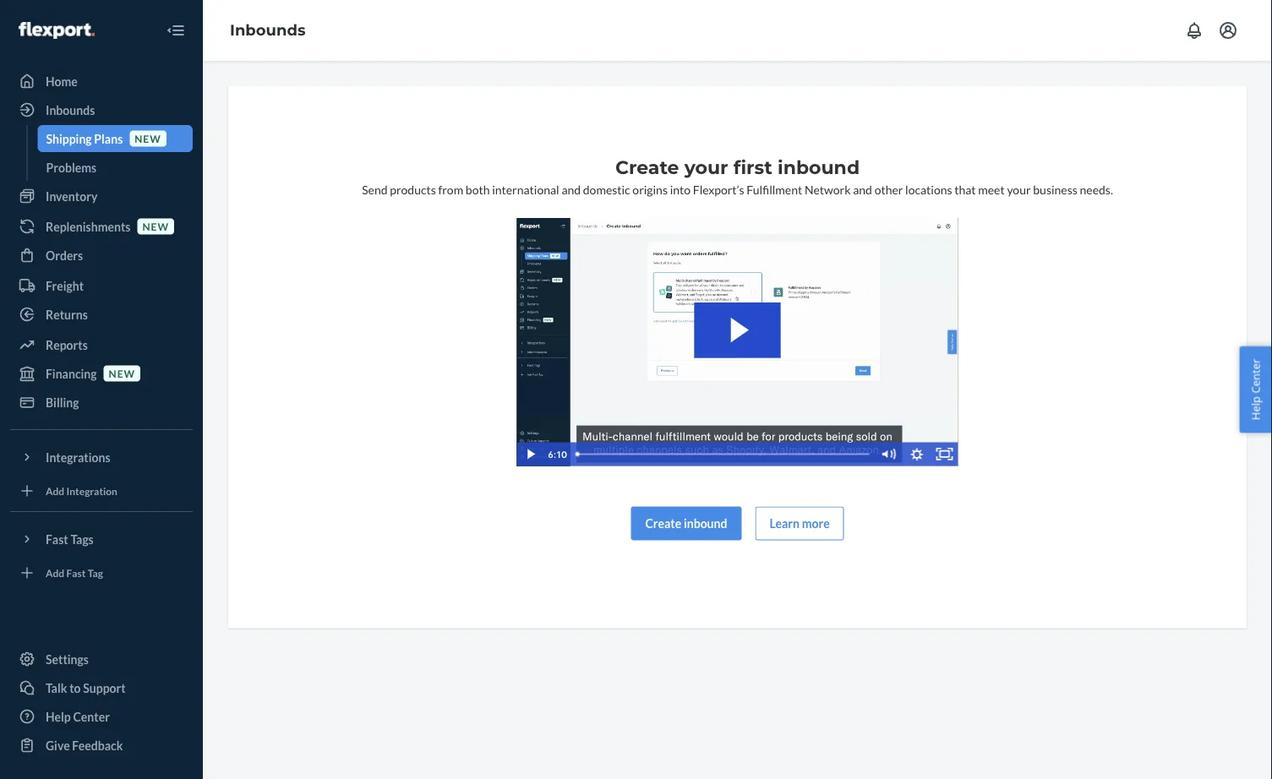 Task type: describe. For each thing, give the bounding box(es) containing it.
integrations button
[[10, 444, 193, 471]]

add fast tag
[[46, 567, 103, 579]]

create for inbound
[[645, 517, 682, 531]]

freight link
[[10, 272, 193, 299]]

create inbound
[[645, 517, 727, 531]]

fast inside dropdown button
[[46, 532, 68, 547]]

talk to support
[[46, 681, 126, 695]]

new for financing
[[109, 367, 135, 380]]

center inside button
[[1248, 359, 1263, 394]]

domestic
[[583, 182, 630, 197]]

tag
[[88, 567, 103, 579]]

help center link
[[10, 703, 193, 730]]

2 and from the left
[[853, 182, 872, 197]]

0 horizontal spatial help
[[46, 710, 71, 724]]

orders
[[46, 248, 83, 262]]

help center button
[[1240, 346, 1272, 433]]

freight
[[46, 279, 84, 293]]

inbound inside create your first inbound send products from both international and domestic origins into flexport's fulfillment network and other locations that meet your business needs.
[[778, 156, 860, 179]]

give feedback button
[[10, 732, 193, 759]]

products
[[390, 182, 436, 197]]

0 horizontal spatial center
[[73, 710, 110, 724]]

inbound inside button
[[684, 517, 727, 531]]

feedback
[[72, 738, 123, 753]]

add integration link
[[10, 478, 193, 505]]

orders link
[[10, 242, 193, 269]]

flexport's
[[693, 182, 744, 197]]

shipping plans
[[46, 131, 123, 146]]

settings link
[[10, 646, 193, 673]]

learn more button
[[755, 507, 844, 541]]

to
[[69, 681, 81, 695]]

help center inside the help center link
[[46, 710, 110, 724]]

home
[[46, 74, 78, 88]]

close navigation image
[[166, 20, 186, 41]]

create your first inbound send products from both international and domestic origins into flexport's fulfillment network and other locations that meet your business needs.
[[362, 156, 1113, 197]]

tags
[[71, 532, 94, 547]]

meet
[[978, 182, 1005, 197]]

reports
[[46, 338, 88, 352]]

that
[[955, 182, 976, 197]]

shipping
[[46, 131, 92, 146]]

0 vertical spatial your
[[685, 156, 728, 179]]

international
[[492, 182, 559, 197]]

add for add fast tag
[[46, 567, 64, 579]]

inventory
[[46, 189, 98, 203]]

into
[[670, 182, 691, 197]]

integrations
[[46, 450, 110, 465]]

support
[[83, 681, 126, 695]]

returns
[[46, 307, 88, 322]]

help center inside help center button
[[1248, 359, 1263, 420]]

0 horizontal spatial inbounds link
[[10, 96, 193, 123]]

flexport logo image
[[19, 22, 95, 39]]

video element
[[517, 218, 958, 466]]

network
[[805, 182, 851, 197]]

replenishments
[[46, 219, 131, 234]]

talk to support button
[[10, 675, 193, 702]]



Task type: vqa. For each thing, say whether or not it's contained in the screenshot.
the bottom Units
no



Task type: locate. For each thing, give the bounding box(es) containing it.
0 vertical spatial center
[[1248, 359, 1263, 394]]

learn
[[770, 517, 800, 531]]

2 add from the top
[[46, 567, 64, 579]]

help inside button
[[1248, 396, 1263, 420]]

1 horizontal spatial inbound
[[778, 156, 860, 179]]

1 vertical spatial inbounds link
[[10, 96, 193, 123]]

inbound left learn
[[684, 517, 727, 531]]

1 horizontal spatial help center
[[1248, 359, 1263, 420]]

fast left tag
[[66, 567, 86, 579]]

add fast tag link
[[10, 560, 193, 587]]

fast tags button
[[10, 526, 193, 553]]

1 vertical spatial fast
[[66, 567, 86, 579]]

0 vertical spatial new
[[135, 132, 161, 144]]

1 horizontal spatial inbounds
[[230, 21, 306, 39]]

1 add from the top
[[46, 485, 64, 497]]

both
[[466, 182, 490, 197]]

new
[[135, 132, 161, 144], [142, 220, 169, 232], [109, 367, 135, 380]]

1 vertical spatial new
[[142, 220, 169, 232]]

0 horizontal spatial your
[[685, 156, 728, 179]]

0 horizontal spatial and
[[562, 182, 581, 197]]

from
[[438, 182, 463, 197]]

inbound up network
[[778, 156, 860, 179]]

first
[[734, 156, 773, 179]]

help center
[[1248, 359, 1263, 420], [46, 710, 110, 724]]

1 vertical spatial inbound
[[684, 517, 727, 531]]

1 vertical spatial add
[[46, 567, 64, 579]]

problems link
[[38, 154, 193, 181]]

video thumbnail image
[[517, 218, 958, 466], [517, 218, 958, 466]]

1 vertical spatial your
[[1007, 182, 1031, 197]]

send
[[362, 182, 388, 197]]

financing
[[46, 366, 97, 381]]

new up orders link
[[142, 220, 169, 232]]

create inside create your first inbound send products from both international and domestic origins into flexport's fulfillment network and other locations that meet your business needs.
[[615, 156, 679, 179]]

center
[[1248, 359, 1263, 394], [73, 710, 110, 724]]

origins
[[633, 182, 668, 197]]

new down reports link
[[109, 367, 135, 380]]

0 vertical spatial create
[[615, 156, 679, 179]]

fast left tags
[[46, 532, 68, 547]]

1 horizontal spatial inbounds link
[[230, 21, 306, 39]]

returns link
[[10, 301, 193, 328]]

settings
[[46, 652, 89, 667]]

your right the meet
[[1007, 182, 1031, 197]]

1 vertical spatial help
[[46, 710, 71, 724]]

add
[[46, 485, 64, 497], [46, 567, 64, 579]]

create inside button
[[645, 517, 682, 531]]

0 horizontal spatial help center
[[46, 710, 110, 724]]

2 vertical spatial new
[[109, 367, 135, 380]]

0 vertical spatial add
[[46, 485, 64, 497]]

fast
[[46, 532, 68, 547], [66, 567, 86, 579]]

billing
[[46, 395, 79, 410]]

help
[[1248, 396, 1263, 420], [46, 710, 71, 724]]

0 vertical spatial inbound
[[778, 156, 860, 179]]

inbounds
[[230, 21, 306, 39], [46, 103, 95, 117]]

create
[[615, 156, 679, 179], [645, 517, 682, 531]]

new for replenishments
[[142, 220, 169, 232]]

home link
[[10, 68, 193, 95]]

billing link
[[10, 389, 193, 416]]

inbounds link
[[230, 21, 306, 39], [10, 96, 193, 123]]

your
[[685, 156, 728, 179], [1007, 182, 1031, 197]]

and left domestic
[[562, 182, 581, 197]]

create for your
[[615, 156, 679, 179]]

talk
[[46, 681, 67, 695]]

open notifications image
[[1184, 20, 1205, 41]]

1 horizontal spatial and
[[853, 182, 872, 197]]

give
[[46, 738, 70, 753]]

0 vertical spatial inbounds link
[[230, 21, 306, 39]]

add inside add fast tag link
[[46, 567, 64, 579]]

create inbound button
[[631, 507, 742, 541]]

fast tags
[[46, 532, 94, 547]]

inventory link
[[10, 183, 193, 210]]

and left other
[[853, 182, 872, 197]]

new for shipping plans
[[135, 132, 161, 144]]

inbound
[[778, 156, 860, 179], [684, 517, 727, 531]]

1 vertical spatial help center
[[46, 710, 110, 724]]

reports link
[[10, 331, 193, 358]]

1 vertical spatial inbounds
[[46, 103, 95, 117]]

and
[[562, 182, 581, 197], [853, 182, 872, 197]]

integration
[[66, 485, 117, 497]]

learn more
[[770, 517, 830, 531]]

add left integration at the bottom
[[46, 485, 64, 497]]

0 vertical spatial help center
[[1248, 359, 1263, 420]]

add down fast tags
[[46, 567, 64, 579]]

business
[[1033, 182, 1078, 197]]

1 horizontal spatial your
[[1007, 182, 1031, 197]]

problems
[[46, 160, 96, 175]]

1 and from the left
[[562, 182, 581, 197]]

0 horizontal spatial inbound
[[684, 517, 727, 531]]

1 horizontal spatial help
[[1248, 396, 1263, 420]]

add for add integration
[[46, 485, 64, 497]]

fulfillment
[[747, 182, 802, 197]]

add integration
[[46, 485, 117, 497]]

0 vertical spatial fast
[[46, 532, 68, 547]]

0 vertical spatial inbounds
[[230, 21, 306, 39]]

1 horizontal spatial center
[[1248, 359, 1263, 394]]

new right plans in the left top of the page
[[135, 132, 161, 144]]

1 vertical spatial center
[[73, 710, 110, 724]]

needs.
[[1080, 182, 1113, 197]]

other
[[875, 182, 903, 197]]

plans
[[94, 131, 123, 146]]

give feedback
[[46, 738, 123, 753]]

open account menu image
[[1218, 20, 1238, 41]]

0 horizontal spatial inbounds
[[46, 103, 95, 117]]

more
[[802, 517, 830, 531]]

0 vertical spatial help
[[1248, 396, 1263, 420]]

your up flexport's on the right
[[685, 156, 728, 179]]

locations
[[905, 182, 952, 197]]

1 vertical spatial create
[[645, 517, 682, 531]]



